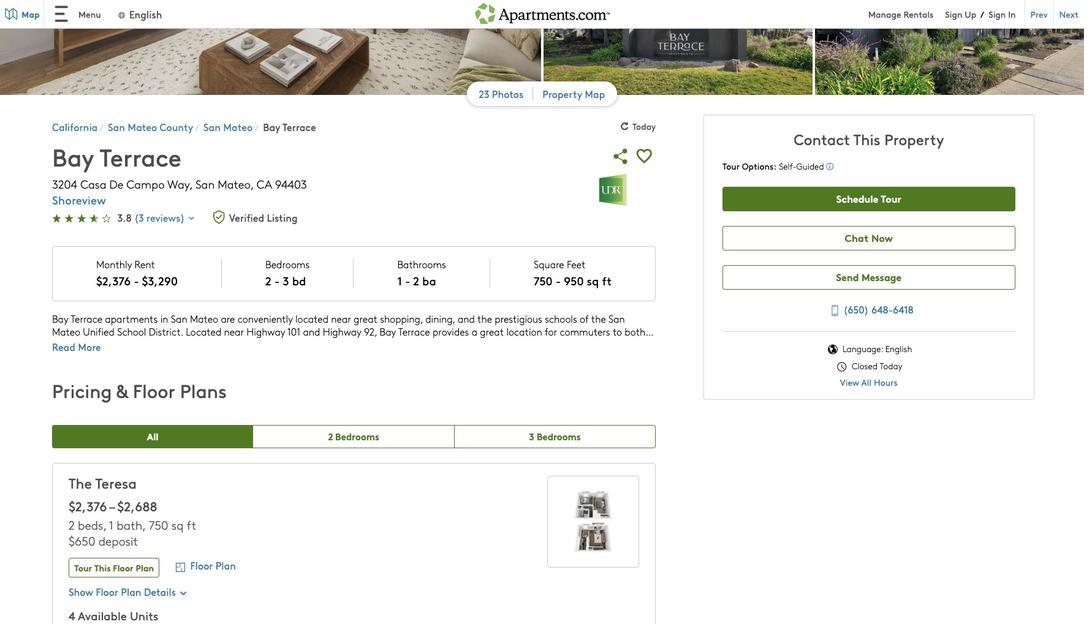 Task type: describe. For each thing, give the bounding box(es) containing it.
648-
[[872, 303, 893, 316]]

share listing image
[[609, 145, 633, 168]]

2 bedrooms button
[[253, 425, 455, 448]]

plans
[[180, 378, 227, 403]]

2 inside the teresa $2,376 – $2,688 2 beds , 1 bath , 750 sq ft $650 deposit
[[69, 518, 75, 534]]

san mateo county link
[[108, 120, 193, 134]]

2 sign from the left
[[989, 8, 1006, 20]]

2 inside bedrooms 2 - 3 bd
[[265, 273, 271, 288]]

way
[[167, 176, 190, 192]]

verified listing
[[229, 211, 298, 224]]

floor plan
[[190, 560, 236, 573]]

all inside button
[[147, 430, 158, 443]]

read
[[52, 340, 75, 353]]

0 horizontal spatial bedrooms
[[265, 258, 310, 271]]

, right campo in the top of the page
[[190, 176, 192, 192]]

contact
[[794, 129, 850, 149]]

san for san mateo county
[[108, 120, 125, 134]]

manage rentals sign up / sign in
[[869, 8, 1016, 20]]

$650
[[69, 534, 95, 550]]

san mateo link
[[204, 120, 253, 134]]

1 inside the teresa $2,376 – $2,688 2 beds , 1 bath , 750 sq ft $650 deposit
[[109, 518, 113, 534]]

county
[[160, 120, 193, 134]]

3.8 (3 reviews)
[[118, 211, 185, 224]]

0 horizontal spatial english
[[129, 7, 162, 21]]

feet
[[567, 258, 586, 271]]

mateo for san mateo county
[[128, 120, 157, 134]]

more information image
[[827, 163, 834, 170]]

de
[[109, 176, 123, 192]]

mateo inside bay terrace 3204 casa de campo way , san mateo , ca 94403 shoreview
[[218, 176, 251, 192]]

available
[[78, 608, 127, 624]]

1 horizontal spatial property
[[885, 129, 944, 149]]

terrace for bay terrace
[[283, 120, 316, 134]]

pricing & floor plans
[[52, 378, 227, 403]]

guided
[[797, 161, 824, 172]]

4 available units
[[69, 608, 159, 624]]

- inside bedrooms 2 - 3 bd
[[275, 273, 280, 288]]

tour this floor plan
[[74, 562, 154, 574]]

square
[[534, 258, 564, 271]]

750 inside the teresa $2,376 – $2,688 2 beds , 1 bath , 750 sq ft $650 deposit
[[149, 518, 168, 534]]

california link
[[52, 120, 98, 134]]

3.8
[[118, 211, 132, 224]]

tour this floor plan button
[[69, 558, 160, 578]]

23 photos button
[[470, 87, 534, 100]]

closed
[[852, 360, 878, 372]]

1 vertical spatial english
[[886, 343, 913, 355]]

ba
[[422, 273, 436, 288]]

property map button
[[534, 87, 614, 100]]

bathrooms
[[397, 258, 446, 271]]

closed today
[[850, 360, 903, 372]]

the
[[69, 474, 92, 493]]

photos
[[492, 87, 524, 100]]

monthly rent $2,376 - $3,290
[[96, 258, 178, 288]]

- inside bathrooms 1 - 2 ba
[[405, 273, 411, 288]]

floor inside floor plan button
[[190, 560, 213, 573]]

units
[[130, 608, 159, 624]]

(650)
[[844, 303, 869, 316]]

contact this property
[[794, 129, 944, 149]]

now
[[872, 231, 893, 245]]

map inside "link"
[[22, 8, 40, 20]]

2 inside bathrooms 1 - 2 ba
[[413, 273, 419, 288]]

750 inside square feet 750 - 950 sq ft
[[534, 273, 553, 288]]

3 bedrooms
[[529, 430, 581, 443]]

next
[[1060, 8, 1079, 20]]

bay terrace
[[263, 120, 316, 134]]

bay for bay terrace 3204 casa de campo way , san mateo , ca 94403 shoreview
[[52, 140, 94, 173]]

more
[[78, 340, 101, 353]]

23
[[479, 87, 490, 100]]

1 horizontal spatial map
[[585, 87, 605, 100]]

- inside monthly rent $2,376 - $3,290
[[134, 273, 139, 288]]

6418
[[893, 303, 914, 316]]

4
[[69, 608, 75, 624]]

- inside square feet 750 - 950 sq ft
[[556, 273, 561, 288]]

94403
[[275, 176, 307, 192]]

beds
[[78, 518, 103, 534]]

ft inside square feet 750 - 950 sq ft
[[602, 273, 612, 288]]

up
[[965, 8, 977, 20]]

map link
[[0, 0, 44, 28]]

terrace for bay terrace 3204 casa de campo way , san mateo , ca 94403 shoreview
[[100, 140, 181, 173]]

send
[[837, 270, 859, 284]]

mateo for san mateo
[[223, 120, 253, 134]]

ft inside the teresa $2,376 – $2,688 2 beds , 1 bath , 750 sq ft $650 deposit
[[187, 518, 196, 534]]

, left bath
[[103, 518, 106, 534]]

950
[[564, 273, 584, 288]]

2 inside button
[[328, 430, 333, 443]]

monthly
[[96, 258, 132, 271]]

view
[[840, 376, 860, 389]]

prev link
[[1025, 0, 1054, 29]]

manage rentals link
[[869, 8, 945, 20]]

san inside bay terrace 3204 casa de campo way , san mateo , ca 94403 shoreview
[[196, 176, 215, 192]]

$3,290
[[142, 273, 178, 288]]

2 horizontal spatial tour
[[881, 191, 902, 206]]

shoreview
[[52, 192, 106, 208]]

(3 reviews) link
[[134, 211, 185, 224]]

teresa
[[95, 474, 137, 493]]

menu button
[[44, 0, 111, 28]]

view all hours
[[840, 376, 898, 389]]

$2,376 for monthly
[[96, 273, 131, 288]]

rent
[[135, 258, 155, 271]]



Task type: locate. For each thing, give the bounding box(es) containing it.
chat
[[845, 231, 869, 245]]

show floor plan details button
[[69, 586, 188, 599]]

terrace up 94403
[[283, 120, 316, 134]]

1 vertical spatial bay
[[52, 140, 94, 173]]

23 photos
[[479, 87, 524, 100]]

0 vertical spatial ft
[[602, 273, 612, 288]]

1 horizontal spatial 1
[[397, 273, 402, 288]]

(3
[[134, 211, 144, 224]]

1 horizontal spatial bedrooms
[[335, 430, 379, 443]]

4 - from the left
[[556, 273, 561, 288]]

2 vertical spatial tour
[[74, 562, 92, 574]]

bay right "san mateo" link
[[263, 120, 280, 134]]

2 horizontal spatial bedrooms
[[537, 430, 581, 443]]

bay
[[263, 120, 280, 134], [52, 140, 94, 173]]

1 vertical spatial terrace
[[100, 140, 181, 173]]

0 horizontal spatial map
[[22, 8, 40, 20]]

(650) 648-6418 link
[[824, 301, 914, 320]]

- left the 950 at the right top of the page
[[556, 273, 561, 288]]

language:
[[843, 343, 883, 355]]

2 - from the left
[[275, 273, 280, 288]]

sign left in
[[989, 8, 1006, 20]]

1 vertical spatial ft
[[187, 518, 196, 534]]

square feet 750 - 950 sq ft
[[534, 258, 612, 288]]

1 vertical spatial 3
[[529, 430, 534, 443]]

1
[[397, 273, 402, 288], [109, 518, 113, 534]]

tour options:
[[723, 160, 777, 172]]

$2,376 inside monthly rent $2,376 - $3,290
[[96, 273, 131, 288]]

0 horizontal spatial today
[[633, 120, 656, 132]]

0 horizontal spatial terrace
[[100, 140, 181, 173]]

750 down the square
[[534, 273, 553, 288]]

rentals
[[904, 8, 934, 20]]

prev
[[1031, 8, 1048, 20]]

english right 'menu' on the top of the page
[[129, 7, 162, 21]]

san
[[108, 120, 125, 134], [204, 120, 221, 134], [196, 176, 215, 192]]

0 horizontal spatial property
[[543, 87, 582, 100]]

1 down bathrooms
[[397, 273, 402, 288]]

1 horizontal spatial english
[[886, 343, 913, 355]]

english link
[[117, 7, 162, 21]]

reviews)
[[147, 211, 185, 224]]

3 - from the left
[[405, 273, 411, 288]]

1 vertical spatial today
[[880, 360, 903, 372]]

ft
[[602, 273, 612, 288], [187, 518, 196, 534]]

$2,376 down monthly
[[96, 273, 131, 288]]

, down "$2,688"
[[142, 518, 145, 534]]

tour right "schedule"
[[881, 191, 902, 206]]

map
[[22, 8, 40, 20], [585, 87, 605, 100]]

all down pricing & floor plans
[[147, 430, 158, 443]]

, left ca
[[251, 176, 254, 192]]

1 horizontal spatial sq
[[587, 273, 599, 288]]

property map
[[543, 87, 605, 100]]

1 horizontal spatial terrace
[[283, 120, 316, 134]]

san for san mateo
[[204, 120, 221, 134]]

2 bedrooms
[[328, 430, 379, 443]]

0 vertical spatial this
[[854, 129, 881, 149]]

all
[[862, 376, 872, 389], [147, 430, 158, 443]]

english up closed today
[[886, 343, 913, 355]]

$2,688
[[117, 498, 157, 516]]

1 horizontal spatial ft
[[602, 273, 612, 288]]

bedrooms inside 2 bedrooms button
[[335, 430, 379, 443]]

bathrooms 1 - 2 ba
[[397, 258, 446, 288]]

mateo left the bay terrace at the top left of page
[[223, 120, 253, 134]]

sign
[[945, 8, 963, 20], [989, 8, 1006, 20]]

bedrooms for 2 bedrooms
[[335, 430, 379, 443]]

bay terrace 3204 casa de campo way , san mateo , ca 94403 shoreview
[[52, 140, 307, 208]]

today up share listing icon
[[633, 120, 656, 132]]

bay for bay terrace
[[263, 120, 280, 134]]

this inside button
[[94, 562, 111, 574]]

0 vertical spatial property
[[543, 87, 582, 100]]

all down "closed"
[[862, 376, 872, 389]]

,
[[190, 176, 192, 192], [251, 176, 254, 192], [103, 518, 106, 534], [142, 518, 145, 534]]

schedule
[[837, 191, 879, 206]]

tour for tour this floor plan
[[74, 562, 92, 574]]

bath
[[117, 518, 142, 534]]

all button
[[52, 425, 253, 448]]

1 vertical spatial 750
[[149, 518, 168, 534]]

this right contact
[[854, 129, 881, 149]]

mateo
[[128, 120, 157, 134], [223, 120, 253, 134], [218, 176, 251, 192]]

ft up floor plan button
[[187, 518, 196, 534]]

mateo left county
[[128, 120, 157, 134]]

this for tour
[[94, 562, 111, 574]]

apartments.com logo image
[[475, 0, 610, 24]]

self-guided
[[779, 161, 827, 172]]

show
[[69, 586, 93, 599]]

0 horizontal spatial sq
[[172, 518, 184, 534]]

1 vertical spatial this
[[94, 562, 111, 574]]

shoreview link
[[52, 192, 106, 208]]

1 - from the left
[[134, 273, 139, 288]]

1 horizontal spatial sign
[[989, 8, 1006, 20]]

0 horizontal spatial 750
[[149, 518, 168, 534]]

1 horizontal spatial this
[[854, 129, 881, 149]]

0 vertical spatial 750
[[534, 273, 553, 288]]

sign left up
[[945, 8, 963, 20]]

1 vertical spatial tour
[[881, 191, 902, 206]]

0 vertical spatial terrace
[[283, 120, 316, 134]]

hours
[[874, 376, 898, 389]]

0 horizontal spatial 1
[[109, 518, 113, 534]]

3 inside bedrooms 2 - 3 bd
[[283, 273, 289, 288]]

sign up link
[[945, 8, 977, 20]]

3 bedrooms button
[[455, 425, 656, 448]]

bay up 3204
[[52, 140, 94, 173]]

$2,376 up beds
[[69, 498, 107, 516]]

(650) 648-6418
[[844, 303, 914, 316]]

property
[[543, 87, 582, 100], [885, 129, 944, 149]]

0 vertical spatial tour
[[723, 160, 740, 172]]

2
[[265, 273, 271, 288], [413, 273, 419, 288], [328, 430, 333, 443], [69, 518, 75, 534]]

read more
[[52, 340, 101, 353]]

1 sign from the left
[[945, 8, 963, 20]]

0 horizontal spatial this
[[94, 562, 111, 574]]

sq right bath
[[172, 518, 184, 534]]

0 horizontal spatial sign
[[945, 8, 963, 20]]

san right california
[[108, 120, 125, 134]]

0 vertical spatial map
[[22, 8, 40, 20]]

0 vertical spatial english
[[129, 7, 162, 21]]

1 vertical spatial sq
[[172, 518, 184, 534]]

chat now button
[[723, 226, 1016, 251]]

750
[[534, 273, 553, 288], [149, 518, 168, 534]]

1 horizontal spatial bay
[[263, 120, 280, 134]]

0 vertical spatial 3
[[283, 273, 289, 288]]

property management company logo image
[[571, 173, 656, 207]]

bedrooms 2 - 3 bd
[[265, 258, 310, 288]]

–
[[109, 498, 114, 516]]

options:
[[742, 160, 777, 172]]

read more link
[[52, 340, 101, 353]]

0 horizontal spatial tour
[[74, 562, 92, 574]]

1 vertical spatial $2,376
[[69, 498, 107, 516]]

1 horizontal spatial 3
[[529, 430, 534, 443]]

tour for tour options:
[[723, 160, 740, 172]]

750 down "$2,688"
[[149, 518, 168, 534]]

self-
[[779, 161, 797, 172]]

0 horizontal spatial bay
[[52, 140, 94, 173]]

today up hours
[[880, 360, 903, 372]]

san mateo
[[204, 120, 253, 134]]

0 horizontal spatial ft
[[187, 518, 196, 534]]

plan
[[216, 560, 236, 573], [136, 562, 154, 574], [121, 586, 141, 599]]

tour left options: at the right top
[[723, 160, 740, 172]]

today
[[633, 120, 656, 132], [880, 360, 903, 372]]

0 vertical spatial all
[[862, 376, 872, 389]]

details
[[144, 586, 176, 599]]

ft right the 950 at the right top of the page
[[602, 273, 612, 288]]

this
[[854, 129, 881, 149], [94, 562, 111, 574]]

0 horizontal spatial all
[[147, 430, 158, 443]]

send message button
[[723, 265, 1016, 290]]

terrace up campo in the top of the page
[[100, 140, 181, 173]]

bedrooms inside 3 bedrooms button
[[537, 430, 581, 443]]

&
[[116, 378, 128, 403]]

0 horizontal spatial 3
[[283, 273, 289, 288]]

terrace inside bay terrace 3204 casa de campo way , san mateo , ca 94403 shoreview
[[100, 140, 181, 173]]

$2,376 for the
[[69, 498, 107, 516]]

0 vertical spatial today
[[633, 120, 656, 132]]

3 inside button
[[529, 430, 534, 443]]

tour up the show
[[74, 562, 92, 574]]

1 vertical spatial property
[[885, 129, 944, 149]]

this for contact
[[854, 129, 881, 149]]

sq inside the teresa $2,376 – $2,688 2 beds , 1 bath , 750 sq ft $650 deposit
[[172, 518, 184, 534]]

0 vertical spatial $2,376
[[96, 273, 131, 288]]

1 horizontal spatial today
[[880, 360, 903, 372]]

floor plan button
[[173, 558, 236, 578]]

casa
[[80, 176, 106, 192]]

1 horizontal spatial tour
[[723, 160, 740, 172]]

1 inside bathrooms 1 - 2 ba
[[397, 273, 402, 288]]

1 vertical spatial 1
[[109, 518, 113, 534]]

- down rent
[[134, 273, 139, 288]]

show floor plan details
[[69, 586, 176, 599]]

next link
[[1054, 0, 1084, 29]]

terrace
[[283, 120, 316, 134], [100, 140, 181, 173]]

deposit
[[98, 534, 138, 550]]

$2,376 inside the teresa $2,376 – $2,688 2 beds , 1 bath , 750 sq ft $650 deposit
[[69, 498, 107, 516]]

1 vertical spatial map
[[585, 87, 605, 100]]

1 left bath
[[109, 518, 113, 534]]

message
[[862, 270, 902, 284]]

1 horizontal spatial 750
[[534, 273, 553, 288]]

ca
[[257, 176, 272, 192]]

0 vertical spatial 1
[[397, 273, 402, 288]]

san right way
[[196, 176, 215, 192]]

- left bd
[[275, 273, 280, 288]]

this down deposit
[[94, 562, 111, 574]]

verified
[[229, 211, 264, 224]]

listing
[[267, 211, 298, 224]]

chat now
[[845, 231, 893, 245]]

san mateo county
[[108, 120, 193, 134]]

1 horizontal spatial all
[[862, 376, 872, 389]]

sq inside square feet 750 - 950 sq ft
[[587, 273, 599, 288]]

sq right the 950 at the right top of the page
[[587, 273, 599, 288]]

1 vertical spatial all
[[147, 430, 158, 443]]

bedrooms for 3 bedrooms
[[537, 430, 581, 443]]

campo
[[127, 176, 165, 192]]

bay inside bay terrace 3204 casa de campo way , san mateo , ca 94403 shoreview
[[52, 140, 94, 173]]

schedule tour button
[[723, 187, 1016, 211]]

- down bathrooms
[[405, 273, 411, 288]]

san right county
[[204, 120, 221, 134]]

menu
[[78, 8, 101, 20]]

mateo left ca
[[218, 176, 251, 192]]

3204
[[52, 176, 77, 192]]

send message
[[837, 270, 902, 284]]

0 vertical spatial sq
[[587, 273, 599, 288]]

floor inside tour this floor plan button
[[113, 562, 134, 574]]

/
[[981, 8, 985, 20]]

0 vertical spatial bay
[[263, 120, 280, 134]]



Task type: vqa. For each thing, say whether or not it's contained in the screenshot.


